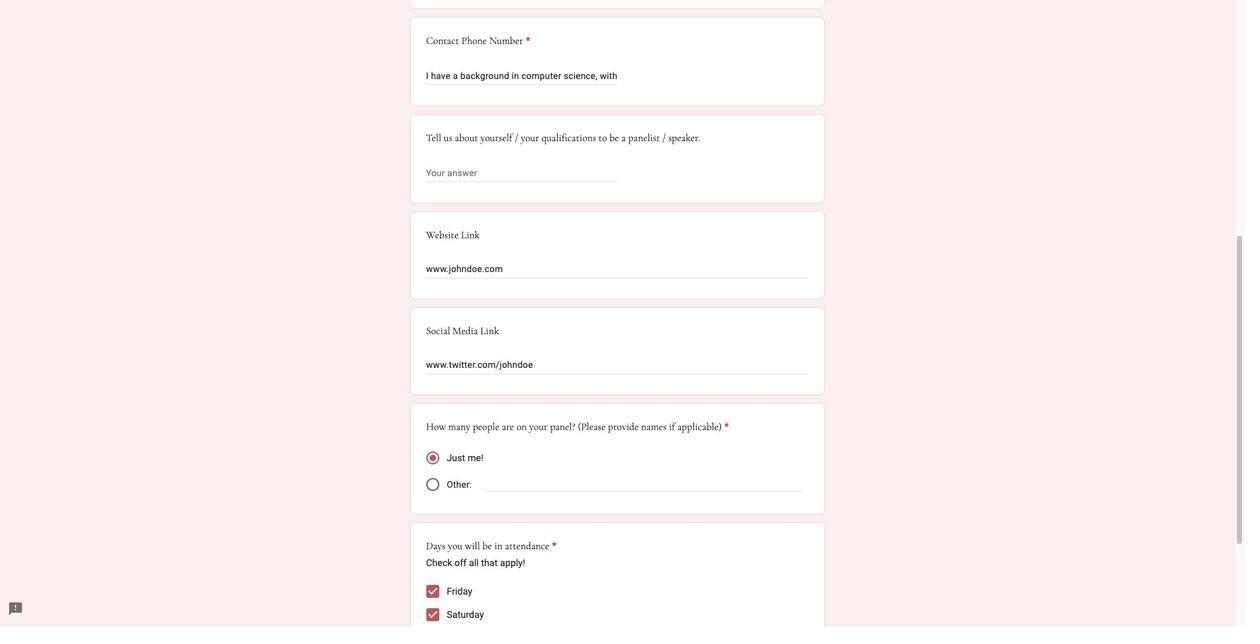 Task type: describe. For each thing, give the bounding box(es) containing it.
just me! image
[[430, 455, 436, 462]]

Saturday checkbox
[[426, 609, 439, 622]]

required question element for 1st heading from the top
[[524, 33, 531, 49]]

Just me! radio
[[426, 452, 439, 465]]

required question element for second heading
[[722, 420, 729, 435]]



Task type: locate. For each thing, give the bounding box(es) containing it.
2 horizontal spatial required question element
[[722, 420, 729, 435]]

1 heading from the top
[[426, 33, 531, 49]]

heading
[[426, 33, 531, 49], [426, 420, 729, 435], [426, 539, 557, 555]]

0 vertical spatial required question element
[[524, 33, 531, 49]]

required question element
[[524, 33, 531, 49], [722, 420, 729, 435], [550, 539, 557, 555]]

2 vertical spatial heading
[[426, 539, 557, 555]]

Friday checkbox
[[426, 586, 439, 599]]

3 heading from the top
[[426, 539, 557, 555]]

list
[[426, 581, 809, 628]]

Other response text field
[[485, 477, 804, 492]]

0 horizontal spatial required question element
[[524, 33, 531, 49]]

required question element for 3rd heading from the top
[[550, 539, 557, 555]]

None text field
[[426, 68, 618, 84]]

friday image
[[426, 586, 439, 599]]

1 vertical spatial heading
[[426, 420, 729, 435]]

2 heading from the top
[[426, 420, 729, 435]]

1 horizontal spatial required question element
[[550, 539, 557, 555]]

None text field
[[426, 166, 618, 181], [426, 263, 809, 278], [426, 359, 809, 374], [426, 166, 618, 181], [426, 263, 809, 278], [426, 359, 809, 374]]

saturday image
[[426, 609, 439, 622]]

1 vertical spatial required question element
[[722, 420, 729, 435]]

None radio
[[426, 479, 439, 492]]

report a problem to google image
[[8, 602, 23, 617]]

2 vertical spatial required question element
[[550, 539, 557, 555]]

0 vertical spatial heading
[[426, 33, 531, 49]]



